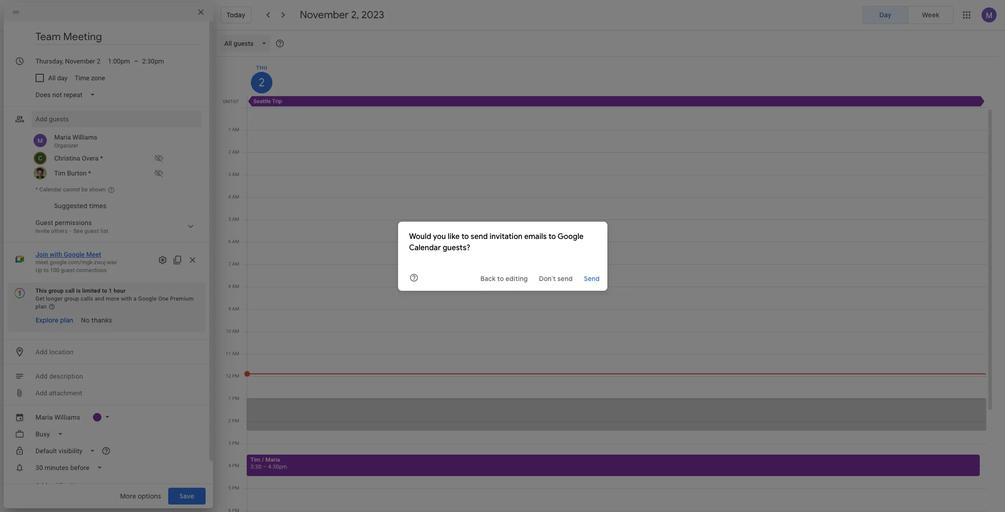 Task type: locate. For each thing, give the bounding box(es) containing it.
–
[[134, 57, 138, 65], [263, 464, 267, 471]]

williams up "organizer"
[[72, 134, 97, 141]]

2 add from the top
[[36, 482, 47, 490]]

5 up 6
[[228, 217, 231, 222]]

this group call is limited to 1 hour
[[36, 288, 126, 294]]

0 horizontal spatial with
[[50, 251, 62, 258]]

add left notification
[[36, 482, 47, 490]]

2
[[228, 150, 231, 155], [228, 419, 231, 424]]

pm right the 12
[[232, 374, 239, 379]]

2 2 from the top
[[228, 419, 231, 424]]

1 vertical spatial group
[[64, 296, 79, 302]]

group up longer
[[48, 288, 64, 294]]

1 horizontal spatial calendar
[[409, 243, 441, 253]]

join with google meet link
[[36, 251, 101, 258]]

tim for tim burton *
[[54, 170, 65, 177]]

tim down christina
[[54, 170, 65, 177]]

4 pm from the top
[[232, 441, 239, 446]]

2 vertical spatial maria
[[266, 457, 280, 464]]

0 horizontal spatial tim
[[54, 170, 65, 177]]

calendar inside would you like to send invitation emails to google calendar guests?
[[409, 243, 441, 253]]

2 vertical spatial 1
[[228, 396, 231, 401]]

1 5 from the top
[[228, 217, 231, 222]]

3 up 4 pm
[[228, 441, 231, 446]]

would you like to send invitation emails to google calendar guests? heading
[[409, 231, 596, 254]]

2 up 3 am on the top left
[[228, 150, 231, 155]]

8 am from the top
[[232, 284, 239, 289]]

1 horizontal spatial with
[[121, 296, 132, 302]]

tim
[[54, 170, 65, 177], [251, 457, 260, 464]]

* left cannot on the top left
[[36, 186, 38, 193]]

don't send button
[[535, 270, 577, 287]]

pm up 4 pm
[[232, 441, 239, 446]]

guests invited to this event. tree
[[32, 131, 202, 181]]

1 for 1 pm
[[228, 396, 231, 401]]

calendar
[[39, 186, 62, 193], [409, 243, 441, 253]]

to right like
[[462, 232, 469, 241]]

3 pm from the top
[[232, 419, 239, 424]]

4
[[228, 194, 231, 200], [228, 464, 231, 469]]

add for add notification
[[36, 482, 47, 490]]

1 up 2 am
[[228, 127, 231, 132]]

maria down add attachment
[[36, 414, 53, 422]]

2,
[[351, 8, 359, 21]]

1 vertical spatial 5
[[228, 486, 231, 491]]

get
[[36, 296, 45, 302]]

with left a at the left of page
[[121, 296, 132, 302]]

– down /
[[263, 464, 267, 471]]

group down call
[[64, 296, 79, 302]]

* inside the tim burton tree item
[[88, 170, 91, 177]]

1 am from the top
[[232, 127, 239, 132]]

pm for 4 pm
[[232, 464, 239, 469]]

williams down attachment
[[54, 414, 80, 422]]

am right 10
[[232, 329, 239, 334]]

overa
[[82, 155, 99, 162]]

christina
[[54, 155, 80, 162]]

williams for maria williams
[[54, 414, 80, 422]]

2023
[[361, 8, 384, 21]]

send inside button
[[558, 275, 573, 283]]

invitation
[[490, 232, 523, 241]]

6 am
[[228, 239, 239, 244]]

1 for 1 am
[[228, 127, 231, 132]]

row containing tim / maria
[[243, 107, 987, 513]]

cannot
[[63, 186, 80, 193]]

9 am
[[228, 307, 239, 312]]

send right the don't
[[558, 275, 573, 283]]

group
[[48, 288, 64, 294], [64, 296, 79, 302]]

6 pm from the top
[[232, 486, 239, 491]]

1 horizontal spatial maria
[[54, 134, 71, 141]]

4 for 4 pm
[[228, 464, 231, 469]]

5 am
[[228, 217, 239, 222]]

add inside add notification button
[[36, 482, 47, 490]]

– down add title text field
[[134, 57, 138, 65]]

tim inside tim / maria 3:30 – 4:30pm
[[251, 457, 260, 464]]

0 vertical spatial –
[[134, 57, 138, 65]]

0 horizontal spatial group
[[48, 288, 64, 294]]

plan down get
[[36, 304, 47, 310]]

maria for maria williams
[[36, 414, 53, 422]]

1 vertical spatial add
[[36, 482, 47, 490]]

am for 2 am
[[232, 150, 239, 155]]

1 vertical spatial plan
[[60, 316, 73, 325]]

0 vertical spatial plan
[[36, 304, 47, 310]]

2 5 from the top
[[228, 486, 231, 491]]

1 3 from the top
[[228, 172, 231, 177]]

am for 5 am
[[232, 217, 239, 222]]

google up meet.google.com/mgk-
[[64, 251, 85, 258]]

am up 4 am
[[232, 172, 239, 177]]

0 vertical spatial 1
[[228, 127, 231, 132]]

add inside button
[[36, 390, 47, 397]]

12 pm
[[226, 374, 239, 379]]

maria
[[54, 134, 71, 141], [36, 414, 53, 422], [266, 457, 280, 464]]

0 horizontal spatial google
[[64, 251, 85, 258]]

attachment
[[49, 390, 82, 397]]

6 am from the top
[[232, 239, 239, 244]]

5 down 4 pm
[[228, 486, 231, 491]]

1 2 from the top
[[228, 150, 231, 155]]

cell
[[247, 107, 987, 513]]

4 down the 3 pm
[[228, 464, 231, 469]]

1 vertical spatial 2
[[228, 419, 231, 424]]

google inside get longer group calls and more with a google one premium plan
[[138, 296, 157, 302]]

0 vertical spatial 4
[[228, 194, 231, 200]]

maria up 4:30pm
[[266, 457, 280, 464]]

0 vertical spatial send
[[471, 232, 488, 241]]

meet.google.com/mgk-
[[36, 259, 94, 266]]

editing
[[506, 275, 528, 283]]

5 am from the top
[[232, 217, 239, 222]]

0 vertical spatial williams
[[72, 134, 97, 141]]

2 am from the top
[[232, 150, 239, 155]]

guests?
[[443, 243, 470, 253]]

3
[[228, 172, 231, 177], [228, 441, 231, 446]]

1 vertical spatial 4
[[228, 464, 231, 469]]

tim burton *
[[54, 170, 91, 177]]

november 2, 2023
[[300, 8, 384, 21]]

cell inside grid
[[247, 107, 987, 513]]

google
[[558, 232, 584, 241], [64, 251, 85, 258], [138, 296, 157, 302]]

7 am from the top
[[232, 262, 239, 267]]

0 horizontal spatial calendar
[[39, 186, 62, 193]]

1 pm from the top
[[232, 374, 239, 379]]

tim up 3:30
[[251, 457, 260, 464]]

am right '11'
[[232, 351, 239, 357]]

11 am from the top
[[232, 351, 239, 357]]

wav
[[107, 259, 117, 266]]

with inside get longer group calls and more with a google one premium plan
[[121, 296, 132, 302]]

tim inside tree item
[[54, 170, 65, 177]]

1 4 from the top
[[228, 194, 231, 200]]

gmt-07
[[223, 99, 239, 104]]

am up 2 am
[[232, 127, 239, 132]]

2 horizontal spatial *
[[100, 155, 103, 162]]

* for tim burton *
[[88, 170, 91, 177]]

0 horizontal spatial –
[[134, 57, 138, 65]]

3 pm
[[228, 441, 239, 446]]

send
[[471, 232, 488, 241], [558, 275, 573, 283]]

am right 9
[[232, 307, 239, 312]]

pm for 1 pm
[[232, 396, 239, 401]]

am for 4 am
[[232, 194, 239, 200]]

maria up "organizer"
[[54, 134, 71, 141]]

calendar left cannot on the top left
[[39, 186, 62, 193]]

4 pm
[[228, 464, 239, 469]]

* right overa
[[100, 155, 103, 162]]

*
[[100, 155, 103, 162], [88, 170, 91, 177], [36, 186, 38, 193]]

0 horizontal spatial maria
[[36, 414, 53, 422]]

1 horizontal spatial tim
[[251, 457, 260, 464]]

maria inside maria williams organizer
[[54, 134, 71, 141]]

2 horizontal spatial maria
[[266, 457, 280, 464]]

google right a at the left of page
[[138, 296, 157, 302]]

2 pm
[[228, 419, 239, 424]]

to right back at the left bottom of the page
[[497, 275, 504, 283]]

1 horizontal spatial google
[[138, 296, 157, 302]]

1 down the 12
[[228, 396, 231, 401]]

am right 8
[[232, 284, 239, 289]]

5 for 5 pm
[[228, 486, 231, 491]]

pm up 2 pm
[[232, 396, 239, 401]]

am for 6 am
[[232, 239, 239, 244]]

am down 3 am on the top left
[[232, 194, 239, 200]]

send right like
[[471, 232, 488, 241]]

no thanks button
[[77, 312, 116, 329]]

to right up
[[44, 267, 49, 274]]

option group
[[863, 6, 954, 24]]

1 vertical spatial –
[[263, 464, 267, 471]]

pm down 4 pm
[[232, 486, 239, 491]]

to right the emails
[[549, 232, 556, 241]]

join
[[36, 251, 48, 258]]

add attachment button
[[32, 385, 86, 402]]

100
[[50, 267, 60, 274]]

12
[[226, 374, 231, 379]]

5
[[228, 217, 231, 222], [228, 486, 231, 491]]

2 up the 3 pm
[[228, 419, 231, 424]]

plan inside get longer group calls and more with a google one premium plan
[[36, 304, 47, 310]]

burton
[[67, 170, 87, 177]]

google for get longer group calls and more with a google one premium plan
[[138, 296, 157, 302]]

1 vertical spatial *
[[88, 170, 91, 177]]

pm left 3:30
[[232, 464, 239, 469]]

calls
[[81, 296, 93, 302]]

am for 10 am
[[232, 329, 239, 334]]

add for add attachment
[[36, 390, 47, 397]]

row
[[243, 107, 987, 513]]

7 am
[[228, 262, 239, 267]]

with inside join with google meet meet.google.com/mgk-zwuj-wav up to 100 guest connections
[[50, 251, 62, 258]]

1 vertical spatial send
[[558, 275, 573, 283]]

0 vertical spatial maria
[[54, 134, 71, 141]]

0 vertical spatial 5
[[228, 217, 231, 222]]

1 vertical spatial williams
[[54, 414, 80, 422]]

1 add from the top
[[36, 390, 47, 397]]

2 vertical spatial *
[[36, 186, 38, 193]]

0 vertical spatial add
[[36, 390, 47, 397]]

a
[[133, 296, 137, 302]]

2 4 from the top
[[228, 464, 231, 469]]

am right 7
[[232, 262, 239, 267]]

2 vertical spatial google
[[138, 296, 157, 302]]

1 vertical spatial tim
[[251, 457, 260, 464]]

add left attachment
[[36, 390, 47, 397]]

11
[[226, 351, 231, 357]]

am for 7 am
[[232, 262, 239, 267]]

5 pm from the top
[[232, 464, 239, 469]]

with up meet.google.com/mgk-
[[50, 251, 62, 258]]

send
[[584, 275, 600, 283]]

3 am from the top
[[232, 172, 239, 177]]

0 vertical spatial tim
[[54, 170, 65, 177]]

0 vertical spatial with
[[50, 251, 62, 258]]

* inside christina overa tree item
[[100, 155, 103, 162]]

1 up 'more'
[[109, 288, 112, 294]]

williams for maria williams organizer
[[72, 134, 97, 141]]

williams inside maria williams organizer
[[72, 134, 97, 141]]

0 vertical spatial 2
[[228, 150, 231, 155]]

tim burton tree item
[[32, 166, 202, 181]]

get longer group calls and more with a google one premium plan
[[36, 296, 194, 310]]

am up 3 am on the top left
[[232, 150, 239, 155]]

3 up 4 am
[[228, 172, 231, 177]]

group inside get longer group calls and more with a google one premium plan
[[64, 296, 79, 302]]

cell containing tim / maria
[[247, 107, 987, 513]]

0 vertical spatial google
[[558, 232, 584, 241]]

trip
[[272, 98, 282, 105]]

1 vertical spatial 3
[[228, 441, 231, 446]]

1 horizontal spatial plan
[[60, 316, 73, 325]]

be
[[82, 186, 88, 193]]

1 vertical spatial maria
[[36, 414, 53, 422]]

organizer
[[54, 143, 78, 149]]

more
[[106, 296, 119, 302]]

1 horizontal spatial –
[[263, 464, 267, 471]]

grid
[[217, 57, 994, 513]]

shown
[[89, 186, 106, 193]]

1 horizontal spatial group
[[64, 296, 79, 302]]

pm for 3 pm
[[232, 441, 239, 446]]

time zone button
[[71, 70, 109, 86]]

7
[[228, 262, 231, 267]]

1 vertical spatial google
[[64, 251, 85, 258]]

2 horizontal spatial google
[[558, 232, 584, 241]]

this
[[36, 288, 47, 294]]

1 horizontal spatial send
[[558, 275, 573, 283]]

1 pm
[[228, 396, 239, 401]]

don't
[[539, 275, 556, 283]]

0 horizontal spatial send
[[471, 232, 488, 241]]

* right burton in the left top of the page
[[88, 170, 91, 177]]

9 am from the top
[[232, 307, 239, 312]]

– inside tim / maria 3:30 – 4:30pm
[[263, 464, 267, 471]]

today button
[[221, 7, 251, 23]]

pm up the 3 pm
[[232, 419, 239, 424]]

all day
[[48, 74, 68, 82]]

would you like to send invitation emails to google calendar guests? dialog
[[398, 222, 607, 291]]

5 for 5 am
[[228, 217, 231, 222]]

4 am from the top
[[232, 194, 239, 200]]

10 am from the top
[[232, 329, 239, 334]]

Week radio
[[908, 6, 954, 24]]

google right the emails
[[558, 232, 584, 241]]

calendar down would
[[409, 243, 441, 253]]

1 vertical spatial with
[[121, 296, 132, 302]]

google inside would you like to send invitation emails to google calendar guests?
[[558, 232, 584, 241]]

0 horizontal spatial *
[[36, 186, 38, 193]]

0 horizontal spatial plan
[[36, 304, 47, 310]]

1 vertical spatial calendar
[[409, 243, 441, 253]]

0 vertical spatial 3
[[228, 172, 231, 177]]

2 pm from the top
[[232, 396, 239, 401]]

option group containing day
[[863, 6, 954, 24]]

plan left no
[[60, 316, 73, 325]]

am up 6 am
[[232, 217, 239, 222]]

maria williams, organizer tree item
[[32, 131, 202, 151]]

limited
[[82, 288, 101, 294]]

0 vertical spatial *
[[100, 155, 103, 162]]

am right 6
[[232, 239, 239, 244]]

add
[[36, 390, 47, 397], [36, 482, 47, 490]]

4 down 3 am on the top left
[[228, 194, 231, 200]]

1 horizontal spatial *
[[88, 170, 91, 177]]

2 3 from the top
[[228, 441, 231, 446]]



Task type: describe. For each thing, give the bounding box(es) containing it.
send button
[[580, 270, 604, 287]]

/
[[262, 457, 264, 464]]

one
[[158, 296, 169, 302]]

to up and
[[102, 288, 107, 294]]

grid containing seattle trip
[[217, 57, 994, 513]]

8
[[228, 284, 231, 289]]

maria inside tim / maria 3:30 – 4:30pm
[[266, 457, 280, 464]]

join with google meet meet.google.com/mgk-zwuj-wav up to 100 guest connections
[[36, 251, 117, 274]]

am for 11 am
[[232, 351, 239, 357]]

premium
[[170, 296, 194, 302]]

maria williams
[[36, 414, 80, 422]]

guest
[[61, 267, 75, 274]]

don't send
[[539, 275, 573, 283]]

tim / maria 3:30 – 4:30pm
[[251, 457, 287, 471]]

11 am
[[226, 351, 239, 357]]

am for 1 am
[[232, 127, 239, 132]]

connections
[[76, 267, 107, 274]]

to element
[[134, 57, 138, 65]]

time
[[75, 74, 90, 82]]

meet
[[86, 251, 101, 258]]

6
[[228, 239, 231, 244]]

add notification
[[36, 482, 82, 490]]

explore
[[36, 316, 59, 325]]

gmt-
[[223, 99, 234, 104]]

to inside join with google meet meet.google.com/mgk-zwuj-wav up to 100 guest connections
[[44, 267, 49, 274]]

like
[[448, 232, 460, 241]]

notification
[[49, 482, 82, 490]]

8 am
[[228, 284, 239, 289]]

add notification button
[[32, 478, 85, 494]]

back to editing
[[481, 275, 528, 283]]

day
[[57, 74, 68, 82]]

seattle trip button
[[247, 96, 986, 107]]

longer
[[46, 296, 63, 302]]

07
[[234, 99, 239, 104]]

5 pm
[[228, 486, 239, 491]]

would
[[409, 232, 431, 241]]

back to editing button
[[477, 270, 532, 287]]

christina overa *
[[54, 155, 103, 162]]

seattle trip row
[[243, 96, 994, 107]]

1 am
[[228, 127, 239, 132]]

google inside join with google meet meet.google.com/mgk-zwuj-wav up to 100 guest connections
[[64, 251, 85, 258]]

time zone
[[75, 74, 105, 82]]

and
[[95, 296, 104, 302]]

maria williams organizer
[[54, 134, 97, 149]]

is
[[76, 288, 81, 294]]

0 vertical spatial group
[[48, 288, 64, 294]]

day
[[880, 11, 892, 19]]

seattle trip
[[253, 98, 282, 105]]

pm for 2 pm
[[232, 419, 239, 424]]

google for would you like to send invitation emails to google calendar guests?
[[558, 232, 584, 241]]

Day radio
[[863, 6, 909, 24]]

am for 9 am
[[232, 307, 239, 312]]

4 am
[[228, 194, 239, 200]]

row inside grid
[[243, 107, 987, 513]]

2 for 2 pm
[[228, 419, 231, 424]]

am for 8 am
[[232, 284, 239, 289]]

you
[[433, 232, 446, 241]]

would you like to send invitation emails to google calendar guests?
[[409, 232, 584, 253]]

3 for 3 am
[[228, 172, 231, 177]]

explore plan
[[36, 316, 73, 325]]

hour
[[114, 288, 126, 294]]

no
[[81, 316, 90, 325]]

back
[[481, 275, 496, 283]]

3 for 3 pm
[[228, 441, 231, 446]]

no thanks
[[81, 316, 112, 325]]

thanks
[[91, 316, 112, 325]]

send inside would you like to send invitation emails to google calendar guests?
[[471, 232, 488, 241]]

10 am
[[226, 329, 239, 334]]

am for 3 am
[[232, 172, 239, 177]]

tim for tim / maria 3:30 – 4:30pm
[[251, 457, 260, 464]]

Add title text field
[[36, 30, 202, 44]]

10
[[226, 329, 231, 334]]

today
[[227, 11, 245, 19]]

to inside button
[[497, 275, 504, 283]]

2 am
[[228, 150, 239, 155]]

0 vertical spatial calendar
[[39, 186, 62, 193]]

emails
[[524, 232, 547, 241]]

maria for maria williams organizer
[[54, 134, 71, 141]]

add attachment
[[36, 390, 82, 397]]

zone
[[91, 74, 105, 82]]

christina overa tree item
[[32, 151, 202, 166]]

seattle
[[253, 98, 271, 105]]

2 for 2 am
[[228, 150, 231, 155]]

all
[[48, 74, 56, 82]]

call
[[65, 288, 75, 294]]

4:30pm
[[268, 464, 287, 471]]

up
[[36, 267, 42, 274]]

* for christina overa *
[[100, 155, 103, 162]]

plan inside button
[[60, 316, 73, 325]]

pm for 12 pm
[[232, 374, 239, 379]]

pm for 5 pm
[[232, 486, 239, 491]]

4 for 4 am
[[228, 194, 231, 200]]

1 vertical spatial 1
[[109, 288, 112, 294]]

week
[[922, 11, 940, 19]]

3:30
[[251, 464, 262, 471]]

* calendar cannot be shown
[[36, 186, 106, 193]]



Task type: vqa. For each thing, say whether or not it's contained in the screenshot.
may 5 element
no



